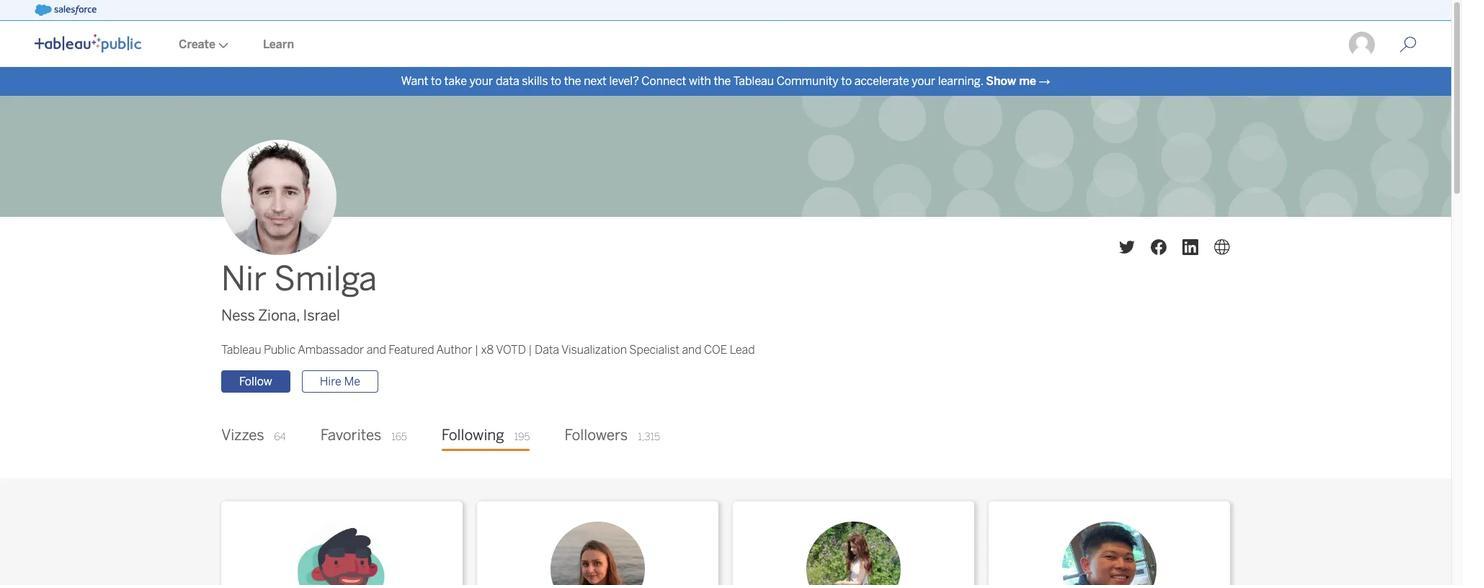 Task type: vqa. For each thing, say whether or not it's contained in the screenshot.
right 'Learn'
no



Task type: locate. For each thing, give the bounding box(es) containing it.
lead
[[730, 343, 755, 357]]

and left "coe"
[[682, 343, 702, 357]]

the
[[564, 74, 581, 88], [714, 74, 731, 88]]

1 horizontal spatial your
[[912, 74, 936, 88]]

1 horizontal spatial and
[[682, 343, 702, 357]]

hire
[[320, 375, 341, 389]]

0 vertical spatial tableau
[[733, 74, 774, 88]]

specialist
[[629, 343, 680, 357]]

show
[[986, 74, 1016, 88]]

1 to from the left
[[431, 74, 442, 88]]

the right with
[[714, 74, 731, 88]]

0 horizontal spatial your
[[470, 74, 493, 88]]

0 horizontal spatial tableau
[[221, 343, 261, 357]]

0 horizontal spatial and
[[367, 343, 386, 357]]

avatar image for shreya arya image
[[806, 522, 901, 585]]

‫nir
[[221, 260, 267, 299]]

1 horizontal spatial |
[[529, 343, 532, 357]]

1 horizontal spatial tableau
[[733, 74, 774, 88]]

2 horizontal spatial to
[[841, 74, 852, 88]]

linkedin.com image
[[1183, 240, 1199, 255]]

195
[[514, 431, 530, 443]]

data
[[535, 343, 559, 357]]

tableau
[[733, 74, 774, 88], [221, 343, 261, 357]]

follow
[[239, 375, 272, 389]]

‫nir smilga‬‎
[[221, 260, 377, 299]]

your
[[470, 74, 493, 88], [912, 74, 936, 88]]

votd
[[496, 343, 526, 357]]

avatar image
[[221, 140, 337, 255]]

2 and from the left
[[682, 343, 702, 357]]

next
[[584, 74, 607, 88]]

smilganir.medium.com image
[[1214, 240, 1230, 255]]

me
[[1019, 74, 1036, 88]]

tableau public ambassador and featured author | x8 votd | data visualization specialist and coe lead
[[221, 343, 755, 357]]

logo image
[[35, 34, 141, 53]]

165
[[391, 431, 407, 443]]

skills
[[522, 74, 548, 88]]

ziona,
[[258, 307, 300, 324]]

0 horizontal spatial |
[[475, 343, 479, 357]]

author
[[436, 343, 472, 357]]

and left featured at bottom left
[[367, 343, 386, 357]]

| left 'data'
[[529, 343, 532, 357]]

1 horizontal spatial to
[[551, 74, 561, 88]]

featured
[[389, 343, 434, 357]]

64
[[274, 431, 286, 443]]

|
[[475, 343, 479, 357], [529, 343, 532, 357]]

avatar image for igal emona image
[[295, 522, 389, 585]]

2 | from the left
[[529, 343, 532, 357]]

coe
[[704, 343, 727, 357]]

ambassador
[[298, 343, 364, 357]]

to left take
[[431, 74, 442, 88]]

level?
[[609, 74, 639, 88]]

follow button
[[221, 371, 290, 393]]

to right skills
[[551, 74, 561, 88]]

0 horizontal spatial the
[[564, 74, 581, 88]]

facebook.com image
[[1151, 240, 1167, 255]]

tableau down the ness
[[221, 343, 261, 357]]

your left learning.
[[912, 74, 936, 88]]

to
[[431, 74, 442, 88], [551, 74, 561, 88], [841, 74, 852, 88]]

hire me
[[320, 375, 360, 389]]

to left accelerate
[[841, 74, 852, 88]]

2 to from the left
[[551, 74, 561, 88]]

learn
[[263, 37, 294, 51]]

your right take
[[470, 74, 493, 88]]

create
[[179, 37, 215, 51]]

1 vertical spatial tableau
[[221, 343, 261, 357]]

the left next
[[564, 74, 581, 88]]

avatar image for anastasiia kuznetsova image
[[551, 522, 645, 585]]

1 the from the left
[[564, 74, 581, 88]]

public
[[264, 343, 296, 357]]

smilga‬‎
[[274, 260, 377, 299]]

create button
[[161, 22, 246, 67]]

1 and from the left
[[367, 343, 386, 357]]

0 horizontal spatial to
[[431, 74, 442, 88]]

1 horizontal spatial the
[[714, 74, 731, 88]]

| left x8
[[475, 343, 479, 357]]

1 your from the left
[[470, 74, 493, 88]]

tableau right with
[[733, 74, 774, 88]]

and
[[367, 343, 386, 357], [682, 343, 702, 357]]

followers
[[565, 427, 628, 444]]

learn link
[[246, 22, 311, 67]]



Task type: describe. For each thing, give the bounding box(es) containing it.
1 | from the left
[[475, 343, 479, 357]]

community
[[777, 74, 839, 88]]

show me link
[[986, 74, 1036, 88]]

avatar image for louis yu image
[[1062, 522, 1157, 585]]

twitter.com image
[[1119, 240, 1135, 255]]

go to search image
[[1382, 36, 1434, 53]]

2 your from the left
[[912, 74, 936, 88]]

3 to from the left
[[841, 74, 852, 88]]

1,315
[[638, 431, 660, 443]]

x8
[[481, 343, 494, 357]]

2 the from the left
[[714, 74, 731, 88]]

israel
[[303, 307, 340, 324]]

me
[[344, 375, 360, 389]]

ness ziona, israel
[[221, 307, 340, 324]]

→
[[1039, 74, 1050, 88]]

salesforce logo image
[[35, 4, 96, 16]]

data
[[496, 74, 519, 88]]

following
[[442, 427, 504, 444]]

take
[[444, 74, 467, 88]]

ness
[[221, 307, 255, 324]]

learning.
[[938, 74, 983, 88]]

hire me button
[[302, 371, 378, 393]]

vizzes
[[221, 427, 264, 444]]

favorites
[[320, 427, 382, 444]]

accelerate
[[855, 74, 909, 88]]

tara.schultz image
[[1348, 30, 1377, 59]]

with
[[689, 74, 711, 88]]

want
[[401, 74, 428, 88]]

want to take your data skills to the next level? connect with the tableau community to accelerate your learning. show me →
[[401, 74, 1050, 88]]

connect
[[642, 74, 686, 88]]

visualization
[[561, 343, 627, 357]]



